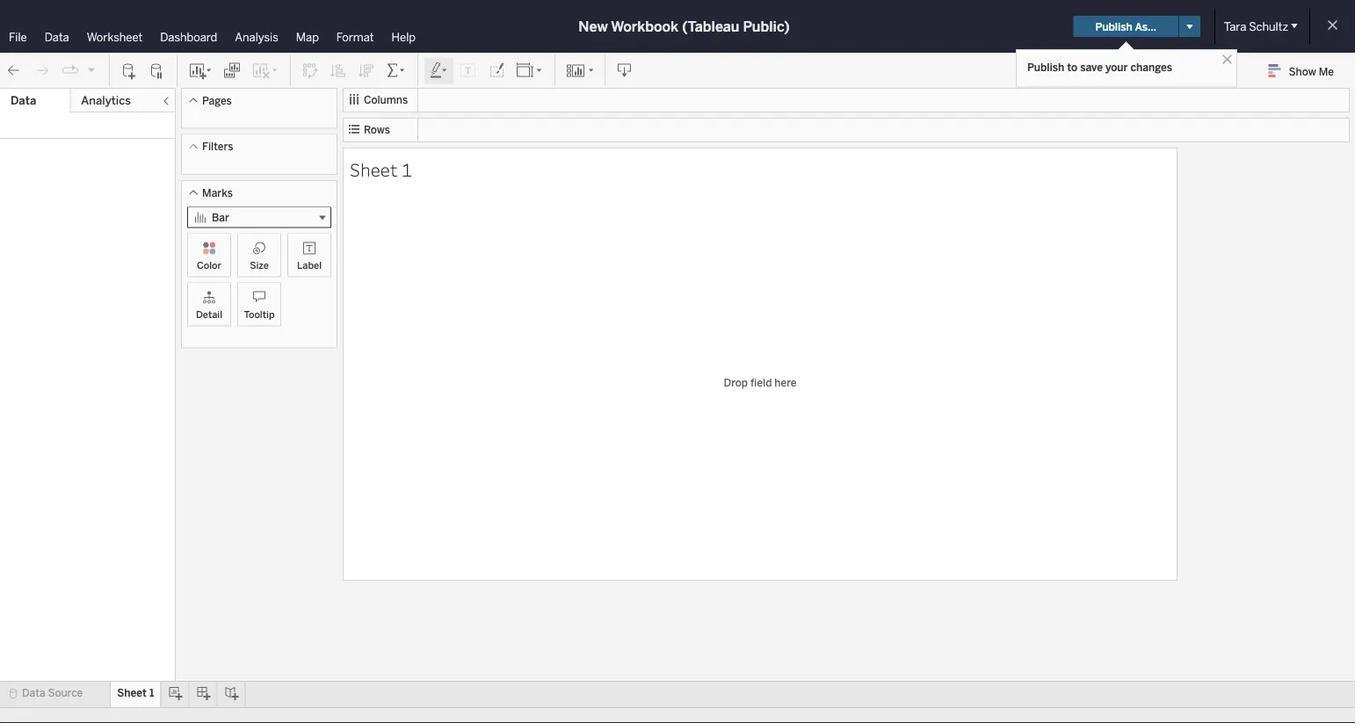 Task type: locate. For each thing, give the bounding box(es) containing it.
0 horizontal spatial sheet
[[117, 687, 147, 700]]

size
[[250, 259, 269, 271]]

1 vertical spatial 1
[[149, 687, 154, 700]]

schultz
[[1249, 19, 1288, 33]]

1
[[402, 157, 412, 181], [149, 687, 154, 700]]

new workbook (tableau public)
[[578, 18, 790, 35]]

duplicate image
[[223, 62, 241, 80]]

tara
[[1224, 19, 1246, 33]]

publish
[[1095, 20, 1133, 33], [1027, 61, 1064, 73]]

data
[[45, 30, 69, 44], [11, 94, 36, 108], [22, 687, 45, 700]]

show
[[1289, 65, 1316, 78]]

sort descending image
[[358, 62, 375, 80]]

publish as...
[[1095, 20, 1156, 33]]

format
[[336, 30, 374, 44]]

sheet right source
[[117, 687, 147, 700]]

sheet 1 down rows on the top of the page
[[350, 157, 412, 181]]

1 vertical spatial publish
[[1027, 61, 1064, 73]]

sheet 1 right source
[[117, 687, 154, 700]]

1 horizontal spatial sheet 1
[[350, 157, 412, 181]]

sheet
[[350, 157, 398, 181], [117, 687, 147, 700]]

rows
[[364, 123, 390, 136]]

file
[[9, 30, 27, 44]]

totals image
[[386, 62, 407, 80]]

tooltip
[[244, 308, 275, 320]]

detail
[[196, 308, 222, 320]]

pages
[[202, 94, 232, 107]]

0 vertical spatial publish
[[1095, 20, 1133, 33]]

1 vertical spatial data
[[11, 94, 36, 108]]

0 vertical spatial 1
[[402, 157, 412, 181]]

worksheet
[[87, 30, 143, 44]]

1 right source
[[149, 687, 154, 700]]

publish inside button
[[1095, 20, 1133, 33]]

undo image
[[5, 62, 23, 80]]

publish left to
[[1027, 61, 1064, 73]]

1 horizontal spatial publish
[[1095, 20, 1133, 33]]

0 horizontal spatial 1
[[149, 687, 154, 700]]

sheet down rows on the top of the page
[[350, 157, 398, 181]]

as...
[[1135, 20, 1156, 33]]

clear sheet image
[[251, 62, 279, 80]]

save
[[1080, 61, 1103, 73]]

marks
[[202, 186, 233, 199]]

label
[[297, 259, 322, 271]]

data down undo image at the left top
[[11, 94, 36, 108]]

help
[[392, 30, 416, 44]]

0 horizontal spatial publish
[[1027, 61, 1064, 73]]

source
[[48, 687, 83, 700]]

1 vertical spatial sheet 1
[[117, 687, 154, 700]]

1 down columns
[[402, 157, 412, 181]]

new data source image
[[120, 62, 138, 80]]

collapse image
[[161, 96, 171, 106]]

publish left as... in the right top of the page
[[1095, 20, 1133, 33]]

drop
[[724, 376, 748, 389]]

sheet 1
[[350, 157, 412, 181], [117, 687, 154, 700]]

new worksheet image
[[188, 62, 213, 80]]

tara schultz
[[1224, 19, 1288, 33]]

redo image
[[33, 62, 51, 80]]

1 horizontal spatial sheet
[[350, 157, 398, 181]]

publish for publish to save your changes
[[1027, 61, 1064, 73]]

map
[[296, 30, 319, 44]]

1 horizontal spatial 1
[[402, 157, 412, 181]]

field
[[750, 376, 772, 389]]

data left source
[[22, 687, 45, 700]]

sort ascending image
[[330, 62, 347, 80]]

data up replay animation image
[[45, 30, 69, 44]]

analytics
[[81, 94, 131, 108]]



Task type: describe. For each thing, give the bounding box(es) containing it.
drop field here
[[724, 376, 797, 389]]

download image
[[616, 62, 634, 80]]

workbook
[[611, 18, 679, 35]]

publish to save your changes
[[1027, 61, 1172, 73]]

data source
[[22, 687, 83, 700]]

show labels image
[[460, 62, 477, 80]]

swap rows and columns image
[[301, 62, 319, 80]]

0 vertical spatial sheet 1
[[350, 157, 412, 181]]

2 vertical spatial data
[[22, 687, 45, 700]]

here
[[774, 376, 797, 389]]

columns
[[364, 94, 408, 106]]

publish for publish as...
[[1095, 20, 1133, 33]]

dashboard
[[160, 30, 217, 44]]

replay animation image
[[86, 64, 97, 75]]

show me
[[1289, 65, 1334, 78]]

1 vertical spatial sheet
[[117, 687, 147, 700]]

color
[[197, 259, 221, 271]]

filters
[[202, 140, 233, 153]]

analysis
[[235, 30, 278, 44]]

to
[[1067, 61, 1078, 73]]

pause auto updates image
[[149, 62, 166, 80]]

changes
[[1131, 61, 1172, 73]]

fit image
[[516, 62, 544, 80]]

show me button
[[1261, 57, 1350, 84]]

format workbook image
[[488, 62, 505, 80]]

replay animation image
[[62, 62, 79, 79]]

new
[[578, 18, 608, 35]]

close image
[[1219, 51, 1236, 68]]

(tableau
[[682, 18, 739, 35]]

public)
[[743, 18, 790, 35]]

0 horizontal spatial sheet 1
[[117, 687, 154, 700]]

your
[[1105, 61, 1128, 73]]

0 vertical spatial sheet
[[350, 157, 398, 181]]

highlight image
[[429, 62, 449, 80]]

publish as... button
[[1073, 16, 1178, 37]]

show/hide cards image
[[566, 62, 594, 80]]

0 vertical spatial data
[[45, 30, 69, 44]]

me
[[1319, 65, 1334, 78]]



Task type: vqa. For each thing, say whether or not it's contained in the screenshot.
LOAD MORE button
no



